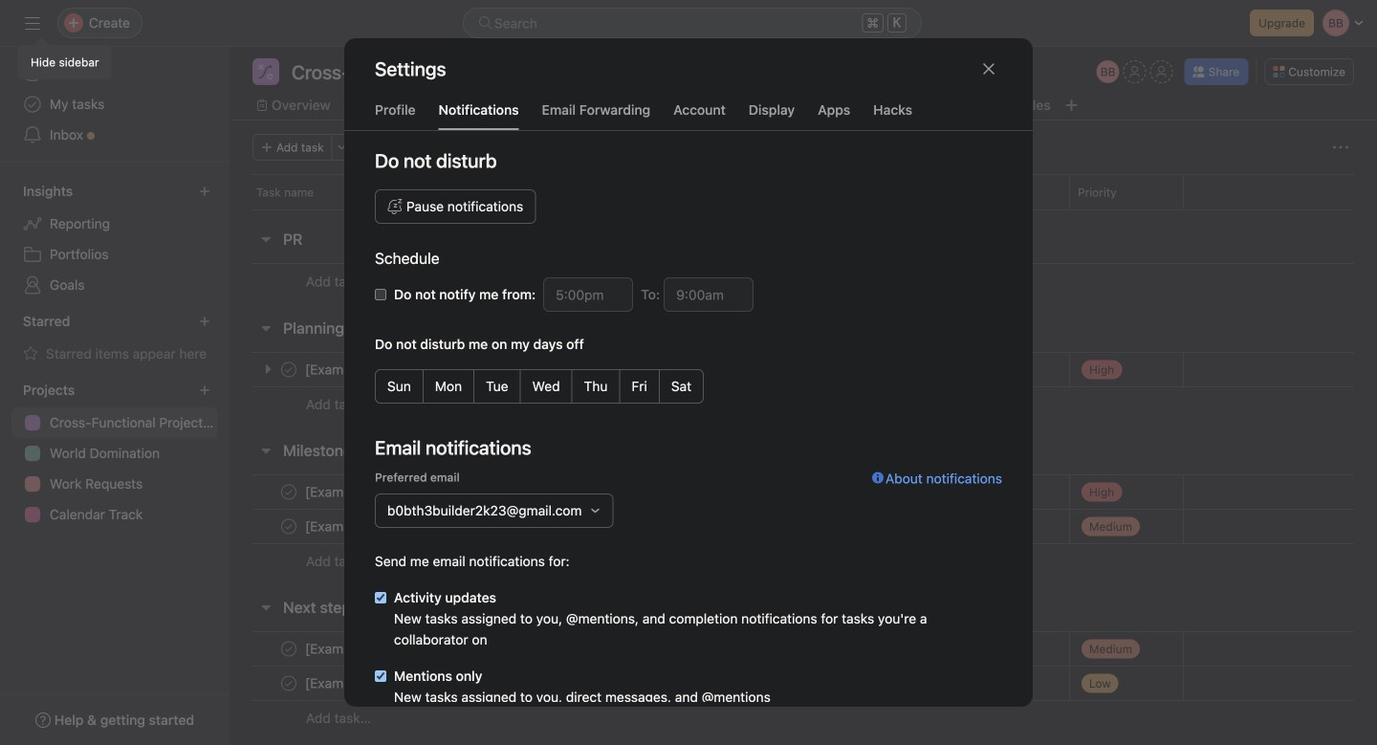 Task type: describe. For each thing, give the bounding box(es) containing it.
projects element
[[0, 373, 230, 534]]

[example] evaluate new email marketing platform cell
[[230, 509, 842, 544]]

insights element
[[0, 174, 230, 304]]

collapse task list for this group image
[[258, 231, 274, 247]]

[example] approve campaign copy cell
[[230, 631, 842, 667]]

global element
[[0, 47, 230, 162]]

task name text field for [example] evaluate new email marketing platform cell
[[301, 517, 615, 536]]

mark complete image for task name text field within the [example] finalize budget cell
[[277, 481, 300, 504]]

mark complete checkbox for task name text field within the [example] finalize budget cell
[[277, 481, 300, 504]]

header planning tree grid
[[230, 352, 1377, 422]]

header milestones tree grid
[[230, 474, 1377, 579]]

mark complete image for task name text field inside the the [example] find venue for holiday party cell
[[277, 672, 300, 695]]

hide sidebar image
[[25, 15, 40, 31]]

mark complete checkbox for task name text field inside the the [example] find venue for holiday party cell
[[277, 672, 300, 695]]



Task type: locate. For each thing, give the bounding box(es) containing it.
2 mark complete image from the top
[[277, 672, 300, 695]]

1 collapse task list for this group image from the top
[[258, 320, 274, 336]]

task name text field for [example] finalize budget cell
[[301, 482, 471, 502]]

None checkbox
[[375, 289, 386, 300]]

None checkbox
[[375, 592, 386, 603], [375, 670, 386, 682], [375, 592, 386, 603], [375, 670, 386, 682]]

mark complete image inside [example] approve campaign copy cell
[[277, 637, 300, 660]]

mark complete checkbox inside [example] finalize budget cell
[[277, 481, 300, 504]]

2 task name text field from the top
[[301, 674, 548, 693]]

task name text field inside [example] evaluate new email marketing platform cell
[[301, 517, 615, 536]]

Task name text field
[[301, 517, 615, 536], [301, 639, 526, 658]]

settings tab list
[[344, 99, 1033, 131]]

mark complete image for task name text box inside [example] approve campaign copy cell
[[277, 637, 300, 660]]

Mark complete checkbox
[[277, 481, 300, 504], [277, 515, 300, 538]]

dialog
[[344, 38, 1033, 745]]

Task name text field
[[301, 482, 471, 502], [301, 674, 548, 693]]

close this dialog image
[[981, 61, 997, 77]]

manage project members image
[[1097, 60, 1120, 83]]

None text field
[[664, 277, 754, 312]]

0 vertical spatial mark complete image
[[277, 481, 300, 504]]

3 collapse task list for this group image from the top
[[258, 600, 274, 615]]

tooltip
[[19, 40, 110, 78]]

task name text field for [example] approve campaign copy cell
[[301, 639, 526, 658]]

collapse task list for this group image for header planning tree grid
[[258, 320, 274, 336]]

1 vertical spatial mark complete image
[[277, 637, 300, 660]]

mark complete image inside [example] finalize budget cell
[[277, 481, 300, 504]]

1 vertical spatial mark complete image
[[277, 672, 300, 695]]

line_and_symbols image
[[258, 64, 274, 79]]

1 task name text field from the top
[[301, 517, 615, 536]]

header next steps tree grid
[[230, 631, 1377, 735]]

2 mark complete checkbox from the top
[[277, 672, 300, 695]]

None text field
[[287, 58, 551, 85], [543, 277, 633, 312], [287, 58, 551, 85], [543, 277, 633, 312]]

mark complete checkbox for task name text box inside [example] approve campaign copy cell
[[277, 637, 300, 660]]

mark complete image
[[277, 515, 300, 538], [277, 637, 300, 660]]

1 mark complete checkbox from the top
[[277, 481, 300, 504]]

1 mark complete checkbox from the top
[[277, 637, 300, 660]]

mark complete checkbox inside [example] evaluate new email marketing platform cell
[[277, 515, 300, 538]]

mark complete image
[[277, 481, 300, 504], [277, 672, 300, 695]]

[example] find venue for holiday party cell
[[230, 666, 842, 701]]

task name text field inside the [example] find venue for holiday party cell
[[301, 674, 548, 693]]

mark complete checkbox for task name text box inside [example] evaluate new email marketing platform cell
[[277, 515, 300, 538]]

2 collapse task list for this group image from the top
[[258, 443, 274, 458]]

0 vertical spatial task name text field
[[301, 517, 615, 536]]

[example] finalize budget cell
[[230, 474, 842, 510]]

starred element
[[0, 304, 230, 373]]

mark complete image inside [example] evaluate new email marketing platform cell
[[277, 515, 300, 538]]

collapse task list for this group image for header next steps tree grid
[[258, 600, 274, 615]]

mark complete image for task name text box inside [example] evaluate new email marketing platform cell
[[277, 515, 300, 538]]

0 vertical spatial mark complete checkbox
[[277, 481, 300, 504]]

1 vertical spatial collapse task list for this group image
[[258, 443, 274, 458]]

collapse task list for this group image
[[258, 320, 274, 336], [258, 443, 274, 458], [258, 600, 274, 615]]

2 task name text field from the top
[[301, 639, 526, 658]]

1 task name text field from the top
[[301, 482, 471, 502]]

task name text field inside [example] approve campaign copy cell
[[301, 639, 526, 658]]

row
[[230, 174, 1377, 209], [252, 208, 1354, 210], [230, 263, 1377, 299], [230, 386, 1377, 422], [230, 474, 1377, 510], [230, 509, 1377, 544], [230, 543, 1377, 579], [230, 631, 1377, 667], [230, 666, 1377, 701], [230, 700, 1377, 735]]

0 vertical spatial mark complete image
[[277, 515, 300, 538]]

1 vertical spatial task name text field
[[301, 639, 526, 658]]

mark complete image inside the [example] find venue for holiday party cell
[[277, 672, 300, 695]]

mark complete checkbox inside the [example] find venue for holiday party cell
[[277, 672, 300, 695]]

0 vertical spatial mark complete checkbox
[[277, 637, 300, 660]]

1 vertical spatial mark complete checkbox
[[277, 515, 300, 538]]

2 mark complete image from the top
[[277, 637, 300, 660]]

2 mark complete checkbox from the top
[[277, 515, 300, 538]]

mark complete checkbox inside [example] approve campaign copy cell
[[277, 637, 300, 660]]

1 mark complete image from the top
[[277, 515, 300, 538]]

1 vertical spatial task name text field
[[301, 674, 548, 693]]

0 vertical spatial collapse task list for this group image
[[258, 320, 274, 336]]

0 vertical spatial task name text field
[[301, 482, 471, 502]]

Mark complete checkbox
[[277, 637, 300, 660], [277, 672, 300, 695]]

1 vertical spatial mark complete checkbox
[[277, 672, 300, 695]]

1 mark complete image from the top
[[277, 481, 300, 504]]

task name text field inside [example] finalize budget cell
[[301, 482, 471, 502]]

collapse task list for this group image for header milestones tree grid
[[258, 443, 274, 458]]

2 vertical spatial collapse task list for this group image
[[258, 600, 274, 615]]

task name text field for the [example] find venue for holiday party cell
[[301, 674, 548, 693]]



Task type: vqa. For each thing, say whether or not it's contained in the screenshot.
Mark complete icon inside [Example] Evaluate new email marketing platform cell
yes



